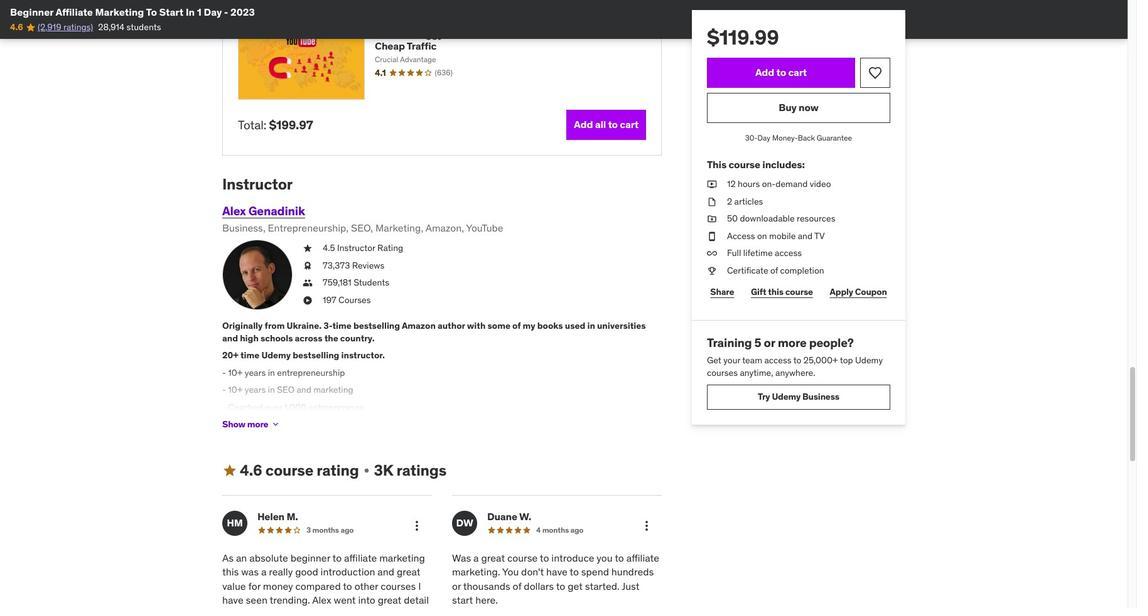 Task type: describe. For each thing, give the bounding box(es) containing it.
50 downloadable resources
[[727, 213, 836, 224]]

ago for introduce
[[571, 526, 584, 535]]

course up hours
[[729, 158, 761, 171]]

duane
[[487, 511, 518, 523]]

alex inside alex genadinik business, entrepreneurship, seo, marketing, amazon, youtube
[[222, 203, 246, 218]]

alex genadinik business, entrepreneurship, seo, marketing, amazon, youtube
[[222, 203, 504, 234]]

on-
[[762, 178, 776, 190]]

759,181 students
[[323, 277, 390, 288]]

coached
[[228, 402, 263, 413]]

a inside as an absolute beginner to affiliate marketing this was a really good introduction and great value for money compared to other courses i have seen trending. alex went into great detail and gave clear demonstrations. i think it wil
[[261, 566, 267, 579]]

people?
[[810, 335, 854, 350]]

a inside was a great course to introduce you to affiliate marketing. you don't have to spend hundreds or thousands of dollars to get started. just start here.
[[474, 552, 479, 565]]

detail
[[404, 594, 429, 607]]

ukraine.
[[287, 320, 322, 332]]

months for course
[[543, 526, 569, 535]]

access on mobile and tv
[[727, 230, 825, 242]]

over
[[265, 402, 282, 413]]

youtube piggyback method - unlimited cheap traffic link
[[375, 27, 558, 52]]

great inside was a great course to introduce you to affiliate marketing. you don't have to spend hundreds or thousands of dollars to get started. just start here.
[[481, 552, 505, 565]]

to up the get
[[570, 566, 579, 579]]

introduce
[[552, 552, 595, 565]]

into
[[358, 594, 376, 607]]

50
[[727, 213, 738, 224]]

4.5
[[323, 242, 335, 254]]

to left the get
[[556, 580, 566, 593]]

cart inside button
[[620, 118, 639, 131]]

4.6 for 4.6 course rating
[[240, 461, 262, 481]]

ratings)
[[64, 22, 93, 33]]

entrepreneurship
[[277, 367, 345, 379]]

$34.99
[[613, 27, 646, 39]]

an
[[236, 552, 247, 565]]

beginner affiliate marketing to start in 1 day - 2023
[[10, 6, 255, 18]]

just
[[622, 580, 640, 593]]

$119.99
[[707, 25, 779, 50]]

marketing inside as an absolute beginner to affiliate marketing this was a really good introduction and great value for money compared to other courses i have seen trending. alex went into great detail and gave clear demonstrations. i think it wil
[[380, 552, 425, 565]]

from
[[265, 320, 285, 332]]

to down introduction on the left bottom of page
[[343, 580, 352, 593]]

20+
[[222, 350, 239, 361]]

cheap
[[375, 39, 405, 52]]

marketing
[[95, 6, 144, 18]]

gift this course
[[751, 287, 813, 298]]

0 horizontal spatial i
[[365, 608, 368, 609]]

courses inside as an absolute beginner to affiliate marketing this was a really good introduction and great value for money compared to other courses i have seen trending. alex went into great detail and gave clear demonstrations. i think it wil
[[381, 580, 416, 593]]

gift
[[751, 287, 767, 298]]

add for add all to cart
[[574, 118, 593, 131]]

additional actions for review by helen m. image
[[410, 519, 425, 534]]

full
[[727, 248, 742, 259]]

and left "gave"
[[222, 608, 239, 609]]

of inside originally from ukraine. 3-time bestselling amazon author with some of my books used in universities and high schools across the country. 20+ time udemy bestselling instructor. - 10+ years in entrepreneurship - 10+ years in seo and marketing - coached over 1,000 entrepreneurs
[[513, 320, 521, 332]]

total:
[[238, 117, 267, 132]]

course up m.
[[266, 461, 314, 481]]

(636)
[[435, 68, 453, 77]]

try
[[758, 391, 770, 403]]

total: $199.97
[[238, 117, 313, 132]]

add all to cart
[[574, 118, 639, 131]]

4
[[536, 526, 541, 535]]

to inside button
[[777, 66, 787, 79]]

xsmall image for certificate of completion
[[707, 265, 717, 277]]

helen m.
[[258, 511, 298, 523]]

show more button
[[222, 412, 281, 437]]

affiliate inside as an absolute beginner to affiliate marketing this was a really good introduction and great value for money compared to other courses i have seen trending. alex went into great detail and gave clear demonstrations. i think it wil
[[344, 552, 377, 565]]

course inside was a great course to introduce you to affiliate marketing. you don't have to spend hundreds or thousands of dollars to get started. just start here.
[[508, 552, 538, 565]]

add all to cart button
[[567, 110, 646, 140]]

197 courses
[[323, 294, 371, 306]]

buy now button
[[707, 93, 891, 123]]

xsmall image for 759,181 students
[[303, 277, 313, 289]]

0 vertical spatial access
[[775, 248, 802, 259]]

marketing.
[[452, 566, 500, 579]]

3-
[[324, 320, 333, 332]]

across
[[295, 333, 323, 344]]

cart inside button
[[789, 66, 807, 79]]

demonstrations.
[[290, 608, 362, 609]]

hundreds
[[612, 566, 654, 579]]

1 10+ from the top
[[228, 367, 243, 379]]

this inside as an absolute beginner to affiliate marketing this was a really good introduction and great value for money compared to other courses i have seen trending. alex went into great detail and gave clear demonstrations. i think it wil
[[222, 566, 239, 579]]

crucial
[[375, 55, 399, 64]]

medium image
[[222, 464, 237, 479]]

dollars
[[524, 580, 554, 593]]

0 vertical spatial this
[[768, 287, 784, 298]]

courses
[[339, 294, 371, 306]]

1 horizontal spatial udemy
[[772, 391, 801, 403]]

instructor.
[[341, 350, 385, 361]]

0 horizontal spatial instructor
[[222, 175, 293, 194]]

1 horizontal spatial time
[[333, 320, 352, 332]]

gave
[[242, 608, 263, 609]]

1 horizontal spatial i
[[418, 580, 421, 593]]

apply coupon button
[[827, 280, 891, 305]]

25,000+
[[804, 355, 838, 366]]

some
[[488, 320, 511, 332]]

was a great course to introduce you to affiliate marketing. you don't have to spend hundreds or thousands of dollars to get started. just start here.
[[452, 552, 660, 607]]

0 vertical spatial day
[[204, 6, 222, 18]]

1 vertical spatial in
[[268, 367, 275, 379]]

2 vertical spatial in
[[268, 385, 275, 396]]

tv
[[815, 230, 825, 242]]

you
[[502, 566, 519, 579]]

get
[[568, 580, 583, 593]]

wishlist image
[[868, 65, 883, 80]]

course down completion
[[786, 287, 813, 298]]

gift this course link
[[748, 280, 817, 305]]

method
[[468, 27, 504, 40]]

think
[[370, 608, 393, 609]]

unlimited
[[513, 27, 558, 40]]

try udemy business
[[758, 391, 840, 403]]

have inside as an absolute beginner to affiliate marketing this was a really good introduction and great value for money compared to other courses i have seen trending. alex went into great detail and gave clear demonstrations. i think it wil
[[222, 594, 244, 607]]

top
[[840, 355, 854, 366]]

2
[[727, 196, 733, 207]]

xsmall image for 50 downloadable resources
[[707, 213, 717, 225]]

really
[[269, 566, 293, 579]]

seen
[[246, 594, 268, 607]]

demand
[[776, 178, 808, 190]]

197
[[323, 294, 337, 306]]

articles
[[735, 196, 764, 207]]

or inside was a great course to introduce you to affiliate marketing. you don't have to spend hundreds or thousands of dollars to get started. just start here.
[[452, 580, 461, 593]]

0 horizontal spatial time
[[241, 350, 260, 361]]

of inside was a great course to introduce you to affiliate marketing. you don't have to spend hundreds or thousands of dollars to get started. just start here.
[[513, 580, 522, 593]]

1 vertical spatial day
[[758, 133, 771, 143]]

clear
[[265, 608, 287, 609]]

here.
[[476, 594, 498, 607]]

ago for affiliate
[[341, 526, 354, 535]]

ratings
[[397, 461, 447, 481]]

0 horizontal spatial bestselling
[[293, 350, 339, 361]]

to
[[146, 6, 157, 18]]

beginner
[[291, 552, 330, 565]]

entrepreneurship,
[[268, 222, 349, 234]]

start
[[452, 594, 473, 607]]

certificate of completion
[[727, 265, 825, 276]]



Task type: vqa. For each thing, say whether or not it's contained in the screenshot.
top the "more"
yes



Task type: locate. For each thing, give the bounding box(es) containing it.
1 years from the top
[[245, 367, 266, 379]]

dw
[[456, 517, 473, 530]]

12
[[727, 178, 736, 190]]

day right '1'
[[204, 6, 222, 18]]

1 horizontal spatial instructor
[[337, 242, 375, 254]]

m.
[[287, 511, 298, 523]]

0 vertical spatial 4.6
[[10, 22, 23, 33]]

universities
[[597, 320, 646, 332]]

2023
[[231, 6, 255, 18]]

10+
[[228, 367, 243, 379], [228, 385, 243, 396]]

more up 'anywhere.' at the bottom of the page
[[778, 335, 807, 350]]

0 horizontal spatial have
[[222, 594, 244, 607]]

business
[[803, 391, 840, 403]]

udemy inside originally from ukraine. 3-time bestselling amazon author with some of my books used in universities and high schools across the country. 20+ time udemy bestselling instructor. - 10+ years in entrepreneurship - 10+ years in seo and marketing - coached over 1,000 entrepreneurs
[[262, 350, 291, 361]]

1 horizontal spatial cart
[[789, 66, 807, 79]]

don't
[[521, 566, 544, 579]]

xsmall image
[[707, 196, 717, 208], [707, 213, 717, 225], [707, 248, 717, 260], [303, 260, 313, 272], [707, 265, 717, 277], [362, 466, 372, 476]]

1 vertical spatial time
[[241, 350, 260, 361]]

try udemy business link
[[707, 385, 891, 410]]

cart up buy now
[[789, 66, 807, 79]]

0 vertical spatial i
[[418, 580, 421, 593]]

2 articles
[[727, 196, 764, 207]]

xsmall image left "full"
[[707, 248, 717, 260]]

-
[[224, 6, 228, 18], [506, 27, 510, 40], [222, 367, 226, 379], [222, 385, 226, 396], [222, 402, 226, 413]]

or up start
[[452, 580, 461, 593]]

get
[[707, 355, 722, 366]]

3k ratings
[[374, 461, 447, 481]]

of down full lifetime access
[[771, 265, 778, 276]]

bestselling up country.
[[354, 320, 400, 332]]

add left all
[[574, 118, 593, 131]]

youtube up crucial
[[375, 27, 414, 40]]

1 horizontal spatial more
[[778, 335, 807, 350]]

and up '20+'
[[222, 333, 238, 344]]

10+ down '20+'
[[228, 367, 243, 379]]

0 horizontal spatial affiliate
[[344, 552, 377, 565]]

73,373 reviews
[[323, 260, 385, 271]]

access
[[775, 248, 802, 259], [765, 355, 792, 366]]

1 vertical spatial of
[[513, 320, 521, 332]]

great up "detail"
[[397, 566, 421, 579]]

video
[[810, 178, 831, 190]]

0 horizontal spatial ago
[[341, 526, 354, 535]]

affiliate up introduction on the left bottom of page
[[344, 552, 377, 565]]

4 months ago
[[536, 526, 584, 535]]

4.6 right medium icon
[[240, 461, 262, 481]]

0 vertical spatial alex
[[222, 203, 246, 218]]

xsmall image down entrepreneurship, on the left of page
[[303, 242, 313, 255]]

share
[[711, 287, 735, 298]]

years up coached
[[245, 385, 266, 396]]

trending.
[[270, 594, 310, 607]]

xsmall image down over
[[271, 420, 281, 430]]

now
[[799, 101, 819, 114]]

1 vertical spatial bestselling
[[293, 350, 339, 361]]

apply coupon
[[830, 287, 887, 298]]

1 horizontal spatial alex
[[312, 594, 331, 607]]

or inside training 5 or more people? get your team access to 25,000+ top udemy courses anytime, anywhere.
[[764, 335, 776, 350]]

4.6 down beginner on the top left of the page
[[10, 22, 23, 33]]

more down coached
[[247, 419, 268, 430]]

alex up demonstrations.
[[312, 594, 331, 607]]

alex genadinik link
[[222, 203, 305, 218]]

or
[[764, 335, 776, 350], [452, 580, 461, 593]]

includes:
[[763, 158, 805, 171]]

1 months from the left
[[313, 526, 339, 535]]

months right 4
[[543, 526, 569, 535]]

30-day money-back guarantee
[[746, 133, 853, 143]]

0 vertical spatial time
[[333, 320, 352, 332]]

1 vertical spatial this
[[222, 566, 239, 579]]

xsmall image up "share"
[[707, 265, 717, 277]]

piggyback
[[416, 27, 466, 40]]

great up marketing.
[[481, 552, 505, 565]]

0 vertical spatial years
[[245, 367, 266, 379]]

affiliate
[[56, 6, 93, 18]]

in left seo on the bottom
[[268, 385, 275, 396]]

1 vertical spatial years
[[245, 385, 266, 396]]

alex up business,
[[222, 203, 246, 218]]

or right the 5
[[764, 335, 776, 350]]

1 vertical spatial more
[[247, 419, 268, 430]]

marketing down the additional actions for review by helen m. icon
[[380, 552, 425, 565]]

alex inside as an absolute beginner to affiliate marketing this was a really good introduction and great value for money compared to other courses i have seen trending. alex went into great detail and gave clear demonstrations. i think it wil
[[312, 594, 331, 607]]

have down value on the left bottom of page
[[222, 594, 244, 607]]

months
[[313, 526, 339, 535], [543, 526, 569, 535]]

xsmall image left the 73,373
[[303, 260, 313, 272]]

4.6 course rating
[[240, 461, 359, 481]]

to right all
[[608, 118, 618, 131]]

ago right 3
[[341, 526, 354, 535]]

73,373
[[323, 260, 350, 271]]

1 horizontal spatial bestselling
[[354, 320, 400, 332]]

2 years from the top
[[245, 385, 266, 396]]

resources
[[797, 213, 836, 224]]

money
[[263, 580, 293, 593]]

1 vertical spatial alex
[[312, 594, 331, 607]]

time up the
[[333, 320, 352, 332]]

high
[[240, 333, 259, 344]]

4.6
[[10, 22, 23, 33], [240, 461, 262, 481]]

completion
[[781, 265, 825, 276]]

you
[[597, 552, 613, 565]]

seo
[[277, 385, 295, 396]]

reviews
[[352, 260, 385, 271]]

a up marketing.
[[474, 552, 479, 565]]

instructor up 73,373 reviews
[[337, 242, 375, 254]]

xsmall image inside show more button
[[271, 420, 281, 430]]

0 vertical spatial marketing
[[314, 385, 354, 396]]

1 vertical spatial have
[[222, 594, 244, 607]]

1 horizontal spatial 4.6
[[240, 461, 262, 481]]

access down mobile
[[775, 248, 802, 259]]

xsmall image left 50
[[707, 213, 717, 225]]

time down high
[[241, 350, 260, 361]]

great up it
[[378, 594, 402, 607]]

bestselling up entrepreneurship
[[293, 350, 339, 361]]

xsmall image for 2 articles
[[707, 196, 717, 208]]

0 horizontal spatial day
[[204, 6, 222, 18]]

this right gift at the top of the page
[[768, 287, 784, 298]]

0 horizontal spatial marketing
[[314, 385, 354, 396]]

0 vertical spatial courses
[[707, 367, 738, 379]]

as
[[222, 552, 234, 565]]

1 vertical spatial 4.6
[[240, 461, 262, 481]]

1 horizontal spatial or
[[764, 335, 776, 350]]

xsmall image for 197 courses
[[303, 294, 313, 307]]

2 vertical spatial of
[[513, 580, 522, 593]]

28,914 students
[[98, 22, 161, 33]]

and
[[798, 230, 813, 242], [222, 333, 238, 344], [297, 385, 311, 396], [378, 566, 395, 579], [222, 608, 239, 609]]

2 ago from the left
[[571, 526, 584, 535]]

0 vertical spatial or
[[764, 335, 776, 350]]

1 horizontal spatial day
[[758, 133, 771, 143]]

1 ago from the left
[[341, 526, 354, 535]]

0 vertical spatial have
[[547, 566, 568, 579]]

rating
[[378, 242, 403, 254]]

marketing,
[[376, 222, 424, 234]]

instructor up alex genadinik link
[[222, 175, 293, 194]]

4.6 for 4.6
[[10, 22, 23, 33]]

636 reviews element
[[435, 68, 453, 78]]

10+ up coached
[[228, 385, 243, 396]]

anywhere.
[[776, 367, 816, 379]]

lifetime
[[744, 248, 773, 259]]

1 horizontal spatial months
[[543, 526, 569, 535]]

1 vertical spatial a
[[261, 566, 267, 579]]

0 horizontal spatial youtube
[[375, 27, 414, 40]]

of left my on the bottom left
[[513, 320, 521, 332]]

to up 'anywhere.' at the bottom of the page
[[794, 355, 802, 366]]

i up "detail"
[[418, 580, 421, 593]]

have down introduce
[[547, 566, 568, 579]]

helen
[[258, 511, 285, 523]]

0 vertical spatial cart
[[789, 66, 807, 79]]

in up over
[[268, 367, 275, 379]]

0 vertical spatial of
[[771, 265, 778, 276]]

0 vertical spatial a
[[474, 552, 479, 565]]

xsmall image for 12 hours on-demand video
[[707, 178, 717, 191]]

courses up it
[[381, 580, 416, 593]]

day left money-
[[758, 133, 771, 143]]

xsmall image for access on mobile and tv
[[707, 230, 717, 243]]

xsmall image left 12
[[707, 178, 717, 191]]

cart right all
[[620, 118, 639, 131]]

more inside training 5 or more people? get your team access to 25,000+ top udemy courses anytime, anywhere.
[[778, 335, 807, 350]]

to right you
[[615, 552, 624, 565]]

1 vertical spatial or
[[452, 580, 461, 593]]

more inside show more button
[[247, 419, 268, 430]]

0 vertical spatial instructor
[[222, 175, 293, 194]]

0 vertical spatial in
[[588, 320, 595, 332]]

xsmall image for full lifetime access
[[707, 248, 717, 260]]

1 horizontal spatial a
[[474, 552, 479, 565]]

udemy right top
[[856, 355, 883, 366]]

4.1
[[375, 67, 386, 78]]

xsmall image left 2
[[707, 196, 717, 208]]

3 months ago
[[307, 526, 354, 535]]

advantage
[[400, 55, 436, 64]]

xsmall image left access
[[707, 230, 717, 243]]

0 horizontal spatial courses
[[381, 580, 416, 593]]

to inside training 5 or more people? get your team access to 25,000+ top udemy courses anytime, anywhere.
[[794, 355, 802, 366]]

0 vertical spatial great
[[481, 552, 505, 565]]

to up buy
[[777, 66, 787, 79]]

1 vertical spatial courses
[[381, 580, 416, 593]]

add for add to cart
[[756, 66, 775, 79]]

1 vertical spatial add
[[574, 118, 593, 131]]

1 vertical spatial instructor
[[337, 242, 375, 254]]

- inside youtube piggyback method - unlimited cheap traffic crucial advantage
[[506, 27, 510, 40]]

additional actions for review by duane w. image
[[640, 519, 655, 534]]

affiliate up hundreds at the right bottom of the page
[[627, 552, 660, 565]]

team
[[743, 355, 763, 366]]

1 vertical spatial access
[[765, 355, 792, 366]]

have inside was a great course to introduce you to affiliate marketing. you don't have to spend hundreds or thousands of dollars to get started. just start here.
[[547, 566, 568, 579]]

ago up introduce
[[571, 526, 584, 535]]

2 vertical spatial great
[[378, 594, 402, 607]]

xsmall image left 197
[[303, 294, 313, 307]]

add down $119.99
[[756, 66, 775, 79]]

courses down get at the bottom
[[707, 367, 738, 379]]

students
[[354, 277, 390, 288]]

1 vertical spatial great
[[397, 566, 421, 579]]

to up introduction on the left bottom of page
[[333, 552, 342, 565]]

0 vertical spatial youtube
[[375, 27, 414, 40]]

a right 'was'
[[261, 566, 267, 579]]

it
[[395, 608, 401, 609]]

0 horizontal spatial this
[[222, 566, 239, 579]]

youtube right amazon,
[[466, 222, 504, 234]]

1 vertical spatial i
[[365, 608, 368, 609]]

i down 'into'
[[365, 608, 368, 609]]

1 horizontal spatial youtube
[[466, 222, 504, 234]]

months for beginner
[[313, 526, 339, 535]]

0 vertical spatial add
[[756, 66, 775, 79]]

0 horizontal spatial more
[[247, 419, 268, 430]]

youtube inside youtube piggyback method - unlimited cheap traffic crucial advantage
[[375, 27, 414, 40]]

schools
[[261, 333, 293, 344]]

course up don't
[[508, 552, 538, 565]]

anytime,
[[740, 367, 774, 379]]

marketing up entrepreneurs
[[314, 385, 354, 396]]

0 horizontal spatial add
[[574, 118, 593, 131]]

good
[[295, 566, 318, 579]]

access up 'anywhere.' at the bottom of the page
[[765, 355, 792, 366]]

with
[[467, 320, 486, 332]]

1 vertical spatial youtube
[[466, 222, 504, 234]]

1 horizontal spatial courses
[[707, 367, 738, 379]]

originally
[[222, 320, 263, 332]]

2 horizontal spatial udemy
[[856, 355, 883, 366]]

months right 3
[[313, 526, 339, 535]]

3k
[[374, 461, 393, 481]]

0 horizontal spatial or
[[452, 580, 461, 593]]

this down as on the bottom of the page
[[222, 566, 239, 579]]

0 horizontal spatial cart
[[620, 118, 639, 131]]

(2,919 ratings)
[[38, 22, 93, 33]]

training 5 or more people? get your team access to 25,000+ top udemy courses anytime, anywhere.
[[707, 335, 883, 379]]

this
[[707, 158, 727, 171]]

to up don't
[[540, 552, 549, 565]]

day
[[204, 6, 222, 18], [758, 133, 771, 143]]

years
[[245, 367, 266, 379], [245, 385, 266, 396]]

1 vertical spatial cart
[[620, 118, 639, 131]]

guarantee
[[817, 133, 853, 143]]

2 affiliate from the left
[[627, 552, 660, 565]]

0 horizontal spatial alex
[[222, 203, 246, 218]]

$199.97
[[269, 117, 313, 132]]

students
[[127, 22, 161, 33]]

full lifetime access
[[727, 248, 802, 259]]

alex genadinik image
[[222, 240, 293, 310]]

1 horizontal spatial marketing
[[380, 552, 425, 565]]

country.
[[340, 333, 375, 344]]

xsmall image left 3k
[[362, 466, 372, 476]]

1 horizontal spatial add
[[756, 66, 775, 79]]

1 affiliate from the left
[[344, 552, 377, 565]]

w.
[[520, 511, 532, 523]]

udemy down "schools"
[[262, 350, 291, 361]]

0 horizontal spatial 4.6
[[10, 22, 23, 33]]

amazon
[[402, 320, 436, 332]]

1 vertical spatial marketing
[[380, 552, 425, 565]]

affiliate inside was a great course to introduce you to affiliate marketing. you don't have to spend hundreds or thousands of dollars to get started. just start here.
[[627, 552, 660, 565]]

add inside button
[[756, 66, 775, 79]]

marketing inside originally from ukraine. 3-time bestselling amazon author with some of my books used in universities and high schools across the country. 20+ time udemy bestselling instructor. - 10+ years in entrepreneurship - 10+ years in seo and marketing - coached over 1,000 entrepreneurs
[[314, 385, 354, 396]]

xsmall image left 759,181
[[303, 277, 313, 289]]

years down high
[[245, 367, 266, 379]]

1 horizontal spatial affiliate
[[627, 552, 660, 565]]

xsmall image for 73,373 reviews
[[303, 260, 313, 272]]

and right seo on the bottom
[[297, 385, 311, 396]]

0 vertical spatial more
[[778, 335, 807, 350]]

2 10+ from the top
[[228, 385, 243, 396]]

and left 'tv'
[[798, 230, 813, 242]]

1 horizontal spatial ago
[[571, 526, 584, 535]]

1 horizontal spatial have
[[547, 566, 568, 579]]

0 horizontal spatial a
[[261, 566, 267, 579]]

0 vertical spatial bestselling
[[354, 320, 400, 332]]

add inside button
[[574, 118, 593, 131]]

to inside button
[[608, 118, 618, 131]]

youtube inside alex genadinik business, entrepreneurship, seo, marketing, amazon, youtube
[[466, 222, 504, 234]]

affiliate
[[344, 552, 377, 565], [627, 552, 660, 565]]

0 horizontal spatial months
[[313, 526, 339, 535]]

udemy inside training 5 or more people? get your team access to 25,000+ top udemy courses anytime, anywhere.
[[856, 355, 883, 366]]

my
[[523, 320, 536, 332]]

courses inside training 5 or more people? get your team access to 25,000+ top udemy courses anytime, anywhere.
[[707, 367, 738, 379]]

of down you
[[513, 580, 522, 593]]

went
[[334, 594, 356, 607]]

xsmall image for 4.5 instructor rating
[[303, 242, 313, 255]]

apply
[[830, 287, 854, 298]]

and up other
[[378, 566, 395, 579]]

1 horizontal spatial this
[[768, 287, 784, 298]]

0 vertical spatial 10+
[[228, 367, 243, 379]]

training
[[707, 335, 752, 350]]

xsmall image
[[707, 178, 717, 191], [707, 230, 717, 243], [303, 242, 313, 255], [303, 277, 313, 289], [303, 294, 313, 307], [271, 420, 281, 430]]

2 months from the left
[[543, 526, 569, 535]]

access inside training 5 or more people? get your team access to 25,000+ top udemy courses anytime, anywhere.
[[765, 355, 792, 366]]

money-
[[773, 133, 798, 143]]

0 horizontal spatial udemy
[[262, 350, 291, 361]]

books
[[538, 320, 563, 332]]

was
[[241, 566, 259, 579]]

access
[[727, 230, 756, 242]]

more
[[778, 335, 807, 350], [247, 419, 268, 430]]

1 vertical spatial 10+
[[228, 385, 243, 396]]

in right used
[[588, 320, 595, 332]]

1,000
[[284, 402, 306, 413]]

udemy right try
[[772, 391, 801, 403]]



